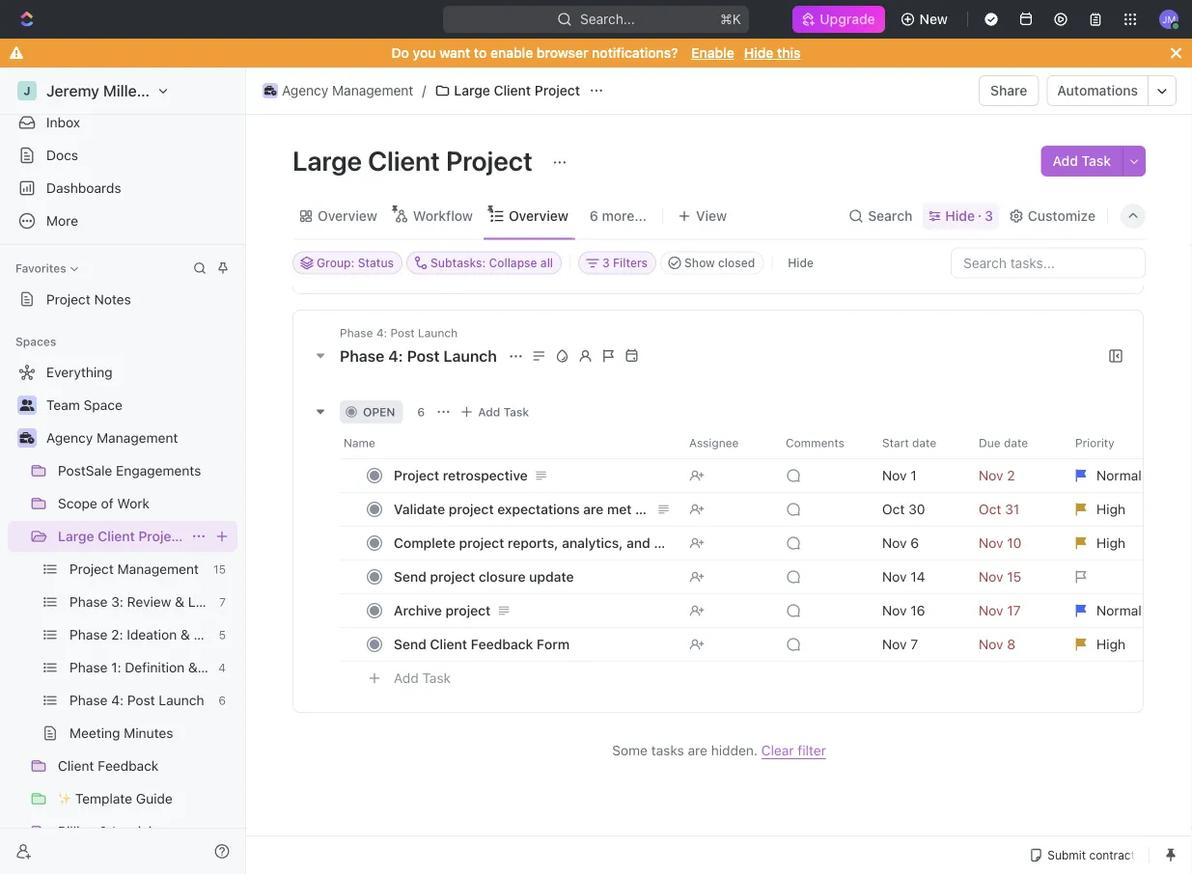 Task type: locate. For each thing, give the bounding box(es) containing it.
docs link
[[8, 140, 237, 171]]

large client project link down enable
[[430, 79, 585, 102]]

2 normal from the top
[[1097, 603, 1142, 619]]

0 horizontal spatial 4:
[[111, 693, 124, 708]]

1 horizontal spatial agency management
[[282, 83, 413, 98]]

1 vertical spatial task
[[503, 405, 529, 419]]

large client project down enable
[[454, 83, 580, 98]]

0 vertical spatial hide
[[744, 45, 774, 61]]

feedback
[[471, 637, 533, 653], [98, 758, 159, 774]]

✨ template guide
[[58, 791, 173, 807]]

add task button up customize
[[1041, 146, 1123, 177]]

1 overview from the left
[[318, 208, 377, 224]]

1 vertical spatial add task button
[[455, 401, 537, 424]]

6 down 4
[[218, 694, 226, 708]]

1 normal from the top
[[1097, 468, 1142, 484]]

send for send project closure update
[[394, 569, 426, 585]]

1 horizontal spatial large client project link
[[430, 79, 585, 102]]

4: down 1:
[[111, 693, 124, 708]]

large client project up 'workflow' "link"
[[292, 144, 538, 176]]

phase up 'meeting'
[[69, 693, 108, 708]]

project down browser
[[535, 83, 580, 98]]

due date button
[[967, 428, 1064, 458]]

1 horizontal spatial are
[[688, 743, 707, 759]]

0 horizontal spatial 3
[[602, 256, 610, 270]]

date
[[912, 436, 936, 450], [1004, 436, 1028, 450]]

you
[[413, 45, 436, 61]]

tree inside sidebar navigation
[[8, 357, 275, 875]]

large client project link
[[430, 79, 585, 102], [58, 521, 184, 552]]

project notes
[[46, 292, 131, 307]]

0 vertical spatial normal button
[[1064, 458, 1160, 493]]

new button
[[892, 4, 959, 35]]

project down the project retrospective
[[449, 501, 494, 517]]

0 horizontal spatial business time image
[[20, 432, 34, 444]]

tasks
[[651, 743, 684, 759]]

enable
[[490, 45, 533, 61]]

agency inside sidebar navigation
[[46, 430, 93, 446]]

team space link
[[46, 390, 234, 421]]

client down "of"
[[98, 528, 135, 544]]

overview link up group: status
[[314, 203, 377, 230]]

more
[[46, 213, 78, 229]]

3 inside dropdown button
[[602, 256, 610, 270]]

15
[[213, 563, 226, 576]]

phase 4: post launch
[[340, 326, 458, 340], [340, 347, 501, 365], [69, 693, 204, 708]]

phase 4: post launch up minutes
[[69, 693, 204, 708]]

1 vertical spatial agency
[[46, 430, 93, 446]]

add task down archive
[[394, 671, 451, 686]]

0 vertical spatial 4:
[[376, 326, 387, 340]]

2 horizontal spatial 4:
[[388, 347, 403, 365]]

notes
[[94, 292, 131, 307]]

jeremy miller's workspace
[[46, 82, 239, 100]]

management down the team space link
[[97, 430, 178, 446]]

jm
[[1162, 13, 1176, 24]]

0 vertical spatial add task
[[1053, 153, 1111, 169]]

4: up open
[[388, 347, 403, 365]]

normal
[[1097, 468, 1142, 484], [1097, 603, 1142, 619]]

add task button up name dropdown button
[[455, 401, 537, 424]]

client up ✨
[[58, 758, 94, 774]]

task down send client feedback form
[[422, 671, 451, 686]]

hide button
[[780, 251, 821, 275]]

project for closure
[[430, 569, 475, 585]]

send down archive
[[394, 637, 426, 653]]

✨ template guide link
[[58, 784, 234, 815]]

0 horizontal spatial add task
[[394, 671, 451, 686]]

everything
[[46, 364, 113, 380]]

management up phase 3: review & launch
[[117, 561, 199, 577]]

business time image right workspace
[[264, 86, 276, 96]]

agency management down space
[[46, 430, 178, 446]]

project up archive project
[[430, 569, 475, 585]]

1 normal button from the top
[[1064, 458, 1160, 493]]

2 vertical spatial large
[[58, 528, 94, 544]]

date for start date
[[912, 436, 936, 450]]

normal for archive project
[[1097, 603, 1142, 619]]

business time image down user group image
[[20, 432, 34, 444]]

overview up "all"
[[509, 208, 568, 224]]

1 vertical spatial normal
[[1097, 603, 1142, 619]]

agency management link down do
[[258, 79, 418, 102]]

2 vertical spatial hide
[[788, 256, 814, 270]]

billing & invoicing
[[58, 824, 168, 840]]

large inside sidebar navigation
[[58, 528, 94, 544]]

filter
[[798, 743, 826, 759]]

0 horizontal spatial 6
[[218, 694, 226, 708]]

large
[[454, 83, 490, 98], [292, 144, 362, 176], [58, 528, 94, 544]]

2 date from the left
[[1004, 436, 1028, 450]]

1 vertical spatial high
[[1097, 535, 1125, 551]]

2 vertical spatial task
[[422, 671, 451, 686]]

2 horizontal spatial hide
[[945, 208, 975, 224]]

0 vertical spatial agency management link
[[258, 79, 418, 102]]

1 horizontal spatial agency management link
[[258, 79, 418, 102]]

met
[[607, 501, 632, 517]]

1 vertical spatial large
[[292, 144, 362, 176]]

1 horizontal spatial 6
[[417, 405, 425, 419]]

6
[[590, 208, 598, 224], [417, 405, 425, 419], [218, 694, 226, 708]]

1 date from the left
[[912, 436, 936, 450]]

billing
[[58, 824, 95, 840]]

hide right search
[[945, 208, 975, 224]]

group:
[[317, 256, 355, 270]]

0 vertical spatial large client project link
[[430, 79, 585, 102]]

guide
[[136, 791, 173, 807]]

overview for second overview 'link' from the right
[[318, 208, 377, 224]]

4
[[218, 661, 226, 675]]

phase 1: definition & onboarding link
[[69, 653, 275, 683]]

2 vertical spatial high
[[1097, 637, 1125, 653]]

start
[[882, 436, 909, 450]]

normal for project retrospective
[[1097, 468, 1142, 484]]

hide 3
[[945, 208, 993, 224]]

& right review
[[175, 594, 184, 610]]

3 filters button
[[578, 251, 656, 275]]

phase left 2:
[[69, 627, 108, 643]]

add up name dropdown button
[[478, 405, 500, 419]]

2 vertical spatial phase 4: post launch
[[69, 693, 204, 708]]

large client project down work
[[58, 528, 184, 544]]

0 horizontal spatial feedback
[[98, 758, 159, 774]]

normal button for project retrospective
[[1064, 458, 1160, 493]]

hide inside hide button
[[788, 256, 814, 270]]

phase for 5
[[69, 627, 108, 643]]

agency management link down the team space link
[[46, 423, 234, 454]]

project for expectations
[[449, 501, 494, 517]]

6 more... button
[[583, 203, 654, 230]]

0 vertical spatial high
[[1097, 501, 1125, 517]]

send client feedback form
[[394, 637, 570, 653]]

1 horizontal spatial overview link
[[505, 203, 568, 230]]

archive project link
[[389, 597, 674, 625]]

phase 4: post launch inside "link"
[[69, 693, 204, 708]]

phase inside "link"
[[69, 693, 108, 708]]

1 horizontal spatial overview
[[509, 208, 568, 224]]

expectations
[[497, 501, 580, 517]]

onboarding
[[201, 660, 275, 676]]

0 vertical spatial task
[[1082, 153, 1111, 169]]

0 horizontal spatial task
[[422, 671, 451, 686]]

due
[[979, 436, 1001, 450]]

postsale engagements link
[[58, 456, 234, 486]]

1 horizontal spatial add task
[[478, 405, 529, 419]]

task up name dropdown button
[[503, 405, 529, 419]]

0 vertical spatial 3
[[985, 208, 993, 224]]

client
[[494, 83, 531, 98], [368, 144, 440, 176], [98, 528, 135, 544], [430, 637, 467, 653], [58, 758, 94, 774]]

2 horizontal spatial add
[[1053, 153, 1078, 169]]

& for ideation
[[180, 627, 190, 643]]

& right ideation
[[180, 627, 190, 643]]

postsale
[[58, 463, 112, 479]]

clear filter link
[[761, 743, 826, 760]]

0 horizontal spatial add
[[394, 671, 419, 686]]

4: down status
[[376, 326, 387, 340]]

0 horizontal spatial overview
[[318, 208, 377, 224]]

j
[[24, 84, 31, 97]]

engagements
[[116, 463, 201, 479]]

6 right open
[[417, 405, 425, 419]]

2 horizontal spatial task
[[1082, 153, 1111, 169]]

1 horizontal spatial hide
[[788, 256, 814, 270]]

1 horizontal spatial 3
[[985, 208, 993, 224]]

business time image inside the agency management link
[[264, 86, 276, 96]]

2 send from the top
[[394, 637, 426, 653]]

add task up customize
[[1053, 153, 1111, 169]]

2 overview from the left
[[509, 208, 568, 224]]

hide for hide 3
[[945, 208, 975, 224]]

1 high button from the top
[[1064, 492, 1160, 527]]

1 horizontal spatial 4:
[[376, 326, 387, 340]]

project down scope of work link
[[138, 528, 184, 544]]

1 high from the top
[[1097, 501, 1125, 517]]

add task up name dropdown button
[[478, 405, 529, 419]]

1 overview link from the left
[[314, 203, 377, 230]]

agency management link
[[258, 79, 418, 102], [46, 423, 234, 454]]

spaces
[[15, 335, 56, 348]]

complete project reports, analytics, and accounting
[[394, 535, 725, 551]]

1 vertical spatial feedback
[[98, 758, 159, 774]]

0 vertical spatial agency
[[282, 83, 328, 98]]

are left met
[[583, 501, 604, 517]]

agency management down do
[[282, 83, 413, 98]]

0 horizontal spatial large
[[58, 528, 94, 544]]

hide right closed
[[788, 256, 814, 270]]

project retrospective link
[[389, 462, 674, 490]]

3 high button from the top
[[1064, 627, 1160, 662]]

0 vertical spatial are
[[583, 501, 604, 517]]

Search tasks... text field
[[952, 249, 1145, 278]]

share button
[[979, 75, 1039, 106]]

feedback down archive project link
[[471, 637, 533, 653]]

2 vertical spatial management
[[117, 561, 199, 577]]

1 vertical spatial 3
[[602, 256, 610, 270]]

0 horizontal spatial are
[[583, 501, 604, 517]]

due date
[[979, 436, 1028, 450]]

task up customize
[[1082, 153, 1111, 169]]

1 vertical spatial agency management
[[46, 430, 178, 446]]

6 left 'more...'
[[590, 208, 598, 224]]

view button
[[671, 194, 734, 239]]

0 vertical spatial send
[[394, 569, 426, 585]]

management for project management link
[[117, 561, 199, 577]]

are right tasks
[[688, 743, 707, 759]]

task for top add task 'button'
[[1082, 153, 1111, 169]]

are inside validate project expectations are met with client link
[[583, 501, 604, 517]]

some
[[612, 743, 648, 759]]

large client project link up project management
[[58, 521, 184, 552]]

0 horizontal spatial date
[[912, 436, 936, 450]]

add down archive
[[394, 671, 419, 686]]

docs
[[46, 147, 78, 163]]

0 horizontal spatial agency management
[[46, 430, 178, 446]]

1 horizontal spatial business time image
[[264, 86, 276, 96]]

tree
[[8, 357, 275, 875]]

add
[[1053, 153, 1078, 169], [478, 405, 500, 419], [394, 671, 419, 686]]

overview link up "all"
[[505, 203, 568, 230]]

6 inside sidebar navigation
[[218, 694, 226, 708]]

& left 4
[[188, 660, 198, 676]]

0 horizontal spatial agency management link
[[46, 423, 234, 454]]

feedback down meeting minutes at the left of page
[[98, 758, 159, 774]]

add up customize
[[1053, 153, 1078, 169]]

launch
[[418, 326, 458, 340], [443, 347, 497, 365], [188, 594, 234, 610], [159, 693, 204, 708]]

name
[[344, 436, 375, 450]]

0 vertical spatial 6
[[590, 208, 598, 224]]

0 vertical spatial business time image
[[264, 86, 276, 96]]

0 vertical spatial agency management
[[282, 83, 413, 98]]

all
[[540, 256, 553, 270]]

1 vertical spatial management
[[97, 430, 178, 446]]

3 high from the top
[[1097, 637, 1125, 653]]

client feedback link
[[58, 751, 234, 782]]

tree containing everything
[[8, 357, 275, 875]]

hide
[[744, 45, 774, 61], [945, 208, 975, 224], [788, 256, 814, 270]]

project down favorites button
[[46, 292, 90, 307]]

sidebar navigation
[[0, 68, 275, 875]]

5
[[219, 628, 226, 642]]

phase left 3:
[[69, 594, 108, 610]]

user group image
[[20, 400, 34, 411]]

1 vertical spatial large client project link
[[58, 521, 184, 552]]

view button
[[671, 203, 734, 230]]

2 vertical spatial large client project
[[58, 528, 184, 544]]

0 vertical spatial large
[[454, 83, 490, 98]]

subtasks:
[[431, 256, 486, 270]]

management down do
[[332, 83, 413, 98]]

2 high from the top
[[1097, 535, 1125, 551]]

agency management
[[282, 83, 413, 98], [46, 430, 178, 446]]

post inside "link"
[[127, 693, 155, 708]]

date right start
[[912, 436, 936, 450]]

0 horizontal spatial overview link
[[314, 203, 377, 230]]

1 vertical spatial send
[[394, 637, 426, 653]]

3 left filters
[[602, 256, 610, 270]]

and
[[627, 535, 650, 551]]

overview up group: status
[[318, 208, 377, 224]]

phase left 1:
[[69, 660, 108, 676]]

form
[[537, 637, 570, 653]]

1 vertical spatial agency management link
[[46, 423, 234, 454]]

feedback inside sidebar navigation
[[98, 758, 159, 774]]

1 horizontal spatial add
[[478, 405, 500, 419]]

1 horizontal spatial large
[[292, 144, 362, 176]]

1 vertical spatial normal button
[[1064, 594, 1160, 628]]

customize button
[[1003, 203, 1101, 230]]

2 normal button from the top
[[1064, 594, 1160, 628]]

1 horizontal spatial agency
[[282, 83, 328, 98]]

overview for 1st overview 'link' from right
[[509, 208, 568, 224]]

high button for validate project expectations are met with client link
[[1064, 492, 1160, 527]]

phase 4: post launch down status
[[340, 326, 458, 340]]

high button for "send client feedback form" link
[[1064, 627, 1160, 662]]

0 horizontal spatial agency
[[46, 430, 93, 446]]

team
[[46, 397, 80, 413]]

minutes
[[124, 725, 173, 741]]

0 vertical spatial normal
[[1097, 468, 1142, 484]]

1 send from the top
[[394, 569, 426, 585]]

this
[[777, 45, 801, 61]]

phase for 6
[[69, 693, 108, 708]]

hide left this
[[744, 45, 774, 61]]

normal button for archive project
[[1064, 594, 1160, 628]]

date right due
[[1004, 436, 1028, 450]]

scope of work
[[58, 496, 150, 512]]

1 vertical spatial add
[[478, 405, 500, 419]]

1 horizontal spatial date
[[1004, 436, 1028, 450]]

project up send project closure update
[[459, 535, 504, 551]]

2 vertical spatial add task button
[[385, 667, 459, 690]]

phase 4: post launch up open
[[340, 347, 501, 365]]

2 vertical spatial post
[[127, 693, 155, 708]]

send up archive
[[394, 569, 426, 585]]

3 left customize 'button'
[[985, 208, 993, 224]]

business time image
[[264, 86, 276, 96], [20, 432, 34, 444]]

phase for 4
[[69, 660, 108, 676]]

reports,
[[508, 535, 558, 551]]

2 vertical spatial 6
[[218, 694, 226, 708]]

normal button
[[1064, 458, 1160, 493], [1064, 594, 1160, 628]]

browser
[[537, 45, 588, 61]]

add task button down archive
[[385, 667, 459, 690]]

1 vertical spatial hide
[[945, 208, 975, 224]]

2 vertical spatial 4:
[[111, 693, 124, 708]]



Task type: describe. For each thing, give the bounding box(es) containing it.
group: status
[[317, 256, 394, 270]]

1:
[[111, 660, 121, 676]]

complete project reports, analytics, and accounting link
[[389, 529, 725, 557]]

clear
[[761, 743, 794, 759]]

name button
[[340, 428, 678, 458]]

open
[[363, 405, 395, 419]]

update
[[529, 569, 574, 585]]

more button
[[8, 206, 237, 236]]

project up send client feedback form
[[445, 603, 491, 619]]

& for review
[[175, 594, 184, 610]]

some tasks are hidden. clear filter
[[612, 743, 826, 759]]

1 vertical spatial large client project
[[292, 144, 538, 176]]

date for due date
[[1004, 436, 1028, 450]]

phase up open
[[340, 347, 384, 365]]

automations button
[[1048, 76, 1148, 105]]

client
[[666, 501, 701, 517]]

more...
[[602, 208, 647, 224]]

0 vertical spatial feedback
[[471, 637, 533, 653]]

upgrade link
[[793, 6, 885, 33]]

invoicing
[[112, 824, 168, 840]]

7
[[219, 596, 226, 609]]

1 vertical spatial are
[[688, 743, 707, 759]]

2 horizontal spatial large
[[454, 83, 490, 98]]

project up 3:
[[69, 561, 114, 577]]

1 vertical spatial phase 4: post launch
[[340, 347, 501, 365]]

space
[[84, 397, 122, 413]]

notifications?
[[592, 45, 678, 61]]

automations
[[1057, 83, 1138, 98]]

client down enable
[[494, 83, 531, 98]]

phase 2: ideation & production
[[69, 627, 262, 643]]

workspace
[[159, 82, 239, 100]]

want
[[439, 45, 470, 61]]

favorites
[[15, 262, 66, 275]]

archive project
[[394, 603, 491, 619]]

status
[[358, 256, 394, 270]]

high for second high dropdown button
[[1097, 535, 1125, 551]]

enable
[[691, 45, 734, 61]]

production
[[194, 627, 262, 643]]

validate project expectations are met with client
[[394, 501, 701, 517]]

1 horizontal spatial task
[[503, 405, 529, 419]]

high for validate project expectations are met with client link high dropdown button
[[1097, 501, 1125, 517]]

4: inside "link"
[[111, 693, 124, 708]]

meeting
[[69, 725, 120, 741]]

meeting minutes
[[69, 725, 173, 741]]

analytics,
[[562, 535, 623, 551]]

0 vertical spatial management
[[332, 83, 413, 98]]

0 horizontal spatial large client project link
[[58, 521, 184, 552]]

2 vertical spatial add
[[394, 671, 419, 686]]

project for reports,
[[459, 535, 504, 551]]

workflow
[[413, 208, 473, 224]]

0 vertical spatial add
[[1053, 153, 1078, 169]]

of
[[101, 496, 114, 512]]

✨
[[58, 791, 71, 807]]

2 overview link from the left
[[505, 203, 568, 230]]

& right billing at bottom left
[[99, 824, 109, 840]]

closure
[[479, 569, 526, 585]]

search...
[[580, 11, 635, 27]]

ideation
[[127, 627, 177, 643]]

0 vertical spatial phase 4: post launch
[[340, 326, 458, 340]]

client up 'workflow' "link"
[[368, 144, 440, 176]]

priority button
[[1064, 428, 1160, 458]]

priority
[[1075, 436, 1115, 450]]

scope of work link
[[58, 488, 234, 519]]

3:
[[111, 594, 123, 610]]

billing & invoicing link
[[58, 817, 234, 847]]

validate project expectations are met with client link
[[389, 496, 701, 524]]

client feedback
[[58, 758, 159, 774]]

phase down group: status
[[340, 326, 373, 340]]

team space
[[46, 397, 122, 413]]

start date button
[[871, 428, 967, 458]]

hide for hide
[[788, 256, 814, 270]]

launch inside "link"
[[159, 693, 204, 708]]

show closed button
[[660, 251, 764, 275]]

validate
[[394, 501, 445, 517]]

new
[[919, 11, 948, 27]]

do you want to enable browser notifications? enable hide this
[[391, 45, 801, 61]]

comments
[[786, 436, 845, 450]]

filters
[[613, 256, 648, 270]]

0 vertical spatial large client project
[[454, 83, 580, 98]]

miller's
[[103, 82, 155, 100]]

with
[[635, 501, 662, 517]]

search button
[[843, 203, 918, 230]]

send for send client feedback form
[[394, 637, 426, 653]]

project management
[[69, 561, 199, 577]]

0 vertical spatial post
[[390, 326, 415, 340]]

2 horizontal spatial add task
[[1053, 153, 1111, 169]]

show
[[684, 256, 715, 270]]

2 high button from the top
[[1064, 526, 1160, 561]]

high for high dropdown button related to "send client feedback form" link
[[1097, 637, 1125, 653]]

jeremy miller's workspace, , element
[[17, 81, 37, 100]]

project management link
[[69, 554, 206, 585]]

client down archive project
[[430, 637, 467, 653]]

1 vertical spatial post
[[407, 347, 440, 365]]

large client project inside sidebar navigation
[[58, 528, 184, 544]]

& for definition
[[188, 660, 198, 676]]

project up workflow
[[446, 144, 533, 176]]

start date
[[882, 436, 936, 450]]

assignee
[[689, 436, 739, 450]]

do
[[391, 45, 409, 61]]

phase 1: definition & onboarding
[[69, 660, 275, 676]]

project up the validate
[[394, 468, 439, 484]]

1 vertical spatial 6
[[417, 405, 425, 419]]

collapse
[[489, 256, 537, 270]]

customize
[[1028, 208, 1096, 224]]

phase for 7
[[69, 594, 108, 610]]

6 inside dropdown button
[[590, 208, 598, 224]]

1 vertical spatial 4:
[[388, 347, 403, 365]]

task for the bottommost add task 'button'
[[422, 671, 451, 686]]

scope
[[58, 496, 97, 512]]

agency management inside sidebar navigation
[[46, 430, 178, 446]]

2 vertical spatial add task
[[394, 671, 451, 686]]

assignee button
[[678, 428, 774, 458]]

view
[[696, 208, 727, 224]]

to
[[474, 45, 487, 61]]

phase 4: post launch link
[[69, 685, 211, 716]]

0 horizontal spatial hide
[[744, 45, 774, 61]]

send client feedback form link
[[389, 631, 674, 659]]

archive
[[394, 603, 442, 619]]

1 vertical spatial business time image
[[20, 432, 34, 444]]

management for the left the agency management link
[[97, 430, 178, 446]]

comments button
[[774, 428, 871, 458]]

0 vertical spatial add task button
[[1041, 146, 1123, 177]]

6 more...
[[590, 208, 647, 224]]



Task type: vqa. For each thing, say whether or not it's contained in the screenshot.


